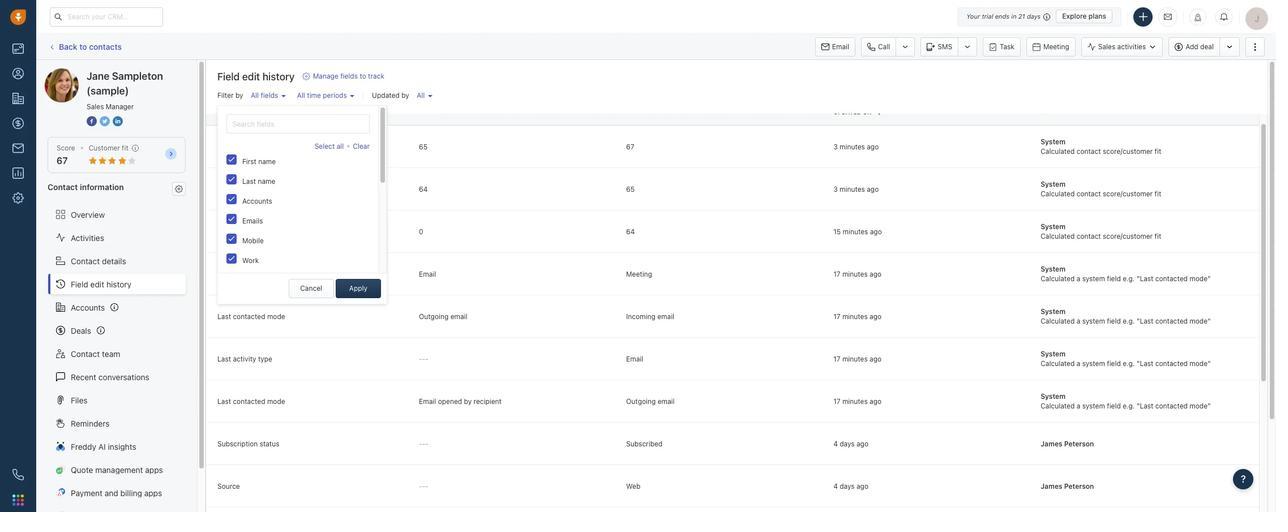 Task type: vqa. For each thing, say whether or not it's contained in the screenshot.


Task type: describe. For each thing, give the bounding box(es) containing it.
Search your CRM... text field
[[50, 7, 163, 26]]

minutes for 65
[[840, 185, 865, 193]]

"last for email
[[1137, 360, 1154, 368]]

system for 67
[[1041, 138, 1066, 146]]

james for web
[[1041, 482, 1063, 491]]

score/customer for 64
[[1103, 232, 1153, 241]]

your
[[967, 12, 980, 20]]

emails
[[242, 217, 263, 225]]

days for web
[[840, 482, 855, 491]]

back
[[59, 42, 77, 51]]

overview
[[71, 210, 105, 219]]

trial
[[982, 12, 993, 20]]

last activity type for ---
[[217, 355, 272, 363]]

all fields link
[[248, 88, 289, 103]]

jane for jane sampleton (sample)
[[67, 68, 85, 78]]

"last for incoming email
[[1137, 317, 1154, 326]]

team
[[102, 349, 120, 359]]

field for meeting
[[1107, 275, 1121, 283]]

payment and billing apps
[[71, 488, 162, 498]]

e.g. for incoming email
[[1123, 317, 1135, 326]]

0 vertical spatial field
[[217, 71, 240, 83]]

sms button
[[921, 37, 958, 56]]

contacted for meeting
[[1155, 275, 1188, 283]]

last contacted mode for email opened by recipient
[[217, 397, 285, 406]]

67 button
[[57, 156, 68, 166]]

changed
[[626, 108, 656, 115]]

explore plans
[[1062, 12, 1106, 20]]

minutes for 64
[[843, 227, 868, 236]]

3 minutes ago for 65
[[834, 185, 879, 193]]

score/customer for 65
[[1103, 190, 1153, 198]]

jane sampleton (sample) sales manager
[[87, 70, 163, 111]]

mode for email opened by recipient
[[267, 397, 285, 406]]

0 vertical spatial outgoing email
[[419, 312, 467, 321]]

contact for contact details
[[71, 256, 100, 266]]

activities
[[71, 233, 104, 243]]

system for 65
[[1041, 180, 1066, 189]]

0
[[419, 227, 423, 236]]

3 --- from the top
[[419, 482, 429, 491]]

last for email
[[217, 397, 231, 406]]

all time periods button
[[294, 88, 357, 103]]

system for incoming email
[[1082, 317, 1105, 326]]

fields for manage
[[340, 72, 358, 80]]

periods
[[323, 91, 347, 100]]

contact information
[[48, 182, 124, 192]]

2 vertical spatial field
[[71, 279, 88, 289]]

updated on
[[834, 109, 872, 115]]

0 vertical spatial accounts
[[242, 197, 272, 206]]

call
[[878, 42, 890, 51]]

last for -
[[217, 355, 231, 363]]

system for email
[[1082, 360, 1105, 368]]

select all
[[315, 142, 344, 151]]

sampleton for jane sampleton (sample) sales manager
[[112, 70, 163, 82]]

deal
[[1200, 42, 1214, 51]]

1 vertical spatial subscription
[[217, 440, 258, 448]]

conversations
[[98, 372, 149, 382]]

add
[[1186, 42, 1198, 51]]

first name
[[242, 157, 276, 166]]

0 vertical spatial 65
[[419, 142, 428, 151]]

field name
[[217, 108, 253, 115]]

apply
[[349, 284, 368, 293]]

1 vertical spatial field
[[217, 108, 234, 115]]

4 days ago for subscribed
[[834, 440, 869, 448]]

Search fields text field
[[226, 114, 370, 134]]

contact for 65
[[1077, 190, 1101, 198]]

customer fit
[[89, 144, 128, 152]]

manage fields to track link
[[302, 71, 384, 82]]

incoming
[[626, 312, 656, 321]]

0 vertical spatial outgoing
[[419, 312, 449, 321]]

call link
[[861, 37, 896, 56]]

web
[[626, 482, 641, 491]]

field for email
[[1107, 360, 1121, 368]]

explore
[[1062, 12, 1087, 20]]

4 for subscribed
[[834, 440, 838, 448]]

information
[[80, 182, 124, 192]]

mng settings image
[[175, 185, 183, 193]]

ends
[[995, 12, 1010, 20]]

last for outgoing
[[217, 312, 231, 321]]

e.g. for email
[[1123, 360, 1135, 368]]

1 vertical spatial subscription status
[[217, 440, 279, 448]]

all link
[[414, 88, 435, 103]]

filter by
[[217, 91, 243, 100]]

contact details
[[71, 256, 126, 266]]

peterson for web
[[1064, 482, 1094, 491]]

fit for 65
[[1155, 190, 1161, 198]]

all
[[337, 142, 344, 151]]

customer
[[89, 144, 120, 152]]

system calculated contact score/customer fit for 64
[[1041, 223, 1161, 241]]

and
[[105, 488, 118, 498]]

filter
[[217, 91, 234, 100]]

previous
[[419, 108, 449, 115]]

email opened by recipient
[[419, 397, 502, 406]]

fit for 64
[[1155, 232, 1161, 241]]

mode for outgoing email
[[267, 312, 285, 321]]

all for all time periods
[[297, 91, 305, 100]]

17 for meeting
[[834, 270, 841, 278]]

all time periods
[[297, 91, 347, 100]]

cancel button
[[289, 279, 334, 298]]

sms
[[938, 42, 952, 51]]

0 horizontal spatial accounts
[[71, 303, 105, 312]]

activity for ---
[[233, 355, 256, 363]]

0 vertical spatial history
[[262, 71, 295, 83]]

1 vertical spatial outgoing email
[[626, 397, 675, 406]]

"last for outgoing email
[[1137, 402, 1154, 411]]

email for email opened by recipient
[[658, 397, 675, 406]]

all for all
[[417, 91, 425, 100]]

freddy
[[71, 442, 96, 452]]

type for email
[[258, 270, 272, 278]]

recent conversations
[[71, 372, 149, 382]]

0 vertical spatial subscription
[[242, 296, 283, 305]]

1 vertical spatial apps
[[144, 488, 162, 498]]

ago for meeting
[[870, 270, 882, 278]]

call button
[[861, 37, 896, 56]]

ago for incoming email
[[870, 312, 882, 321]]

email inside button
[[832, 42, 849, 51]]

0 vertical spatial apps
[[145, 465, 163, 475]]

0 vertical spatial 67
[[626, 142, 634, 151]]

mode" for email
[[1190, 360, 1211, 368]]

3 minutes ago for 67
[[834, 142, 879, 151]]

calculated for email
[[1041, 360, 1075, 368]]

--- for status
[[419, 440, 429, 448]]

send email image
[[1164, 12, 1172, 21]]

system calculated a system field e.g. "last contacted mode" for email
[[1041, 350, 1211, 368]]

time
[[307, 91, 321, 100]]

0 vertical spatial subscription status
[[242, 296, 304, 305]]

last contacted mode for outgoing email
[[217, 312, 285, 321]]

task button
[[983, 37, 1021, 56]]

freshworks switcher image
[[12, 495, 24, 506]]

0 vertical spatial edit
[[242, 71, 260, 83]]

details
[[102, 256, 126, 266]]

mode" for meeting
[[1190, 275, 1211, 283]]

meeting button
[[1026, 37, 1076, 56]]

fields for all
[[261, 91, 278, 100]]

system for meeting
[[1082, 275, 1105, 283]]

phone image
[[12, 469, 24, 481]]

last name
[[242, 177, 275, 186]]

meeting inside button
[[1043, 42, 1069, 51]]

system for outgoing email
[[1082, 402, 1105, 411]]

value
[[451, 108, 470, 115]]

changed to
[[626, 108, 666, 115]]

management
[[95, 465, 143, 475]]

your trial ends in 21 days
[[967, 12, 1041, 20]]

0 vertical spatial status
[[285, 296, 304, 305]]

e.g. for outgoing email
[[1123, 402, 1135, 411]]

contacts
[[89, 42, 122, 51]]

activities
[[1117, 42, 1146, 51]]

email down 0 at the top
[[419, 270, 436, 278]]

contact for contact information
[[48, 182, 78, 192]]

15 minutes ago
[[834, 227, 882, 236]]

clear link
[[353, 139, 370, 154]]

reminders
[[71, 419, 110, 428]]

manager
[[106, 102, 134, 111]]

field for incoming email
[[1107, 317, 1121, 326]]

opened
[[438, 397, 462, 406]]

insights
[[108, 442, 136, 452]]

source
[[217, 482, 240, 491]]

first
[[242, 157, 256, 166]]

track
[[368, 72, 384, 80]]

jane sampleton (sample)
[[67, 68, 160, 78]]

3 for 67
[[834, 142, 838, 151]]

minutes for 67
[[840, 142, 865, 151]]

17 for email
[[834, 355, 841, 363]]

in
[[1011, 12, 1017, 20]]

subscribed
[[626, 440, 663, 448]]

quote management apps
[[71, 465, 163, 475]]

"last for meeting
[[1137, 275, 1154, 283]]

score for 0
[[217, 227, 236, 236]]

1 vertical spatial 64
[[626, 227, 635, 236]]

17 minutes ago for outgoing email
[[834, 397, 882, 406]]

deals
[[71, 326, 91, 335]]

recent
[[71, 372, 96, 382]]



Task type: locate. For each thing, give the bounding box(es) containing it.
(sample) for jane sampleton (sample)
[[128, 68, 160, 78]]

calculated for 67
[[1041, 147, 1075, 156]]

2 vertical spatial ---
[[419, 482, 429, 491]]

2 3 from the top
[[834, 185, 838, 193]]

(sample) for jane sampleton (sample) sales manager
[[87, 85, 129, 97]]

3 system from the top
[[1082, 360, 1105, 368]]

clear
[[353, 142, 370, 151]]

2 --- from the top
[[419, 440, 429, 448]]

0 vertical spatial james
[[1041, 440, 1063, 448]]

3 17 from the top
[[834, 355, 841, 363]]

previous value
[[419, 108, 470, 115]]

2 horizontal spatial to
[[657, 108, 666, 115]]

6 system from the top
[[1041, 350, 1066, 358]]

3 calculated from the top
[[1041, 232, 1075, 241]]

all right filter by
[[251, 91, 259, 100]]

2 4 days ago from the top
[[834, 482, 869, 491]]

1 4 from the top
[[834, 440, 838, 448]]

mobile
[[242, 237, 264, 245]]

1 activity from the top
[[233, 270, 256, 278]]

2 activity from the top
[[233, 355, 256, 363]]

2 vertical spatial system calculated contact score/customer fit
[[1041, 223, 1161, 241]]

0 vertical spatial to
[[79, 42, 87, 51]]

21
[[1018, 12, 1025, 20]]

fit for 67
[[1155, 147, 1161, 156]]

task
[[1000, 42, 1015, 51]]

minutes for email
[[842, 355, 868, 363]]

ago for 65
[[867, 185, 879, 193]]

apps right management
[[145, 465, 163, 475]]

edit
[[242, 71, 260, 83], [90, 279, 104, 289]]

0 vertical spatial james peterson
[[1041, 440, 1094, 448]]

4 field from the top
[[1107, 402, 1121, 411]]

17 for outgoing email
[[834, 397, 841, 406]]

(sample)
[[128, 68, 160, 78], [87, 85, 129, 97]]

mode
[[267, 312, 285, 321], [267, 397, 285, 406]]

field down filter
[[217, 108, 234, 115]]

email down incoming
[[626, 355, 643, 363]]

1 vertical spatial system calculated contact score/customer fit
[[1041, 180, 1161, 198]]

1 17 from the top
[[834, 270, 841, 278]]

1 "last from the top
[[1137, 275, 1154, 283]]

2 last activity type from the top
[[217, 355, 272, 363]]

apps
[[145, 465, 163, 475], [144, 488, 162, 498]]

0 horizontal spatial 67
[[57, 156, 68, 166]]

0 vertical spatial contact
[[48, 182, 78, 192]]

1 vertical spatial last contacted mode
[[217, 397, 285, 406]]

1 horizontal spatial 67
[[626, 142, 634, 151]]

activity for email
[[233, 270, 256, 278]]

1 vertical spatial edit
[[90, 279, 104, 289]]

1 horizontal spatial meeting
[[1043, 42, 1069, 51]]

contact down 67 button
[[48, 182, 78, 192]]

0 vertical spatial ---
[[419, 355, 429, 363]]

4 e.g. from the top
[[1123, 402, 1135, 411]]

1 vertical spatial score/customer
[[1103, 190, 1153, 198]]

explore plans link
[[1056, 10, 1113, 23]]

name down filter by
[[236, 108, 253, 115]]

files
[[71, 396, 88, 405]]

3 a from the top
[[1077, 360, 1080, 368]]

2 vertical spatial score/customer
[[1103, 232, 1153, 241]]

minutes for meeting
[[842, 270, 868, 278]]

0 vertical spatial sales
[[1098, 42, 1116, 51]]

3 system from the top
[[1041, 223, 1066, 231]]

67 up the contact information
[[57, 156, 68, 166]]

sales activities button
[[1081, 37, 1169, 56], [1081, 37, 1163, 56]]

0 horizontal spatial updated by
[[372, 91, 409, 100]]

4 system calculated a system field e.g. "last contacted mode" from the top
[[1041, 392, 1211, 411]]

5 calculated from the top
[[1041, 317, 1075, 326]]

1 horizontal spatial field edit history
[[217, 71, 295, 83]]

calculated for outgoing email
[[1041, 402, 1075, 411]]

1 last contacted mode from the top
[[217, 312, 285, 321]]

1 horizontal spatial 65
[[626, 185, 635, 193]]

2 4 from the top
[[834, 482, 838, 491]]

1 vertical spatial ---
[[419, 440, 429, 448]]

67 down changed
[[626, 142, 634, 151]]

3 mode" from the top
[[1190, 360, 1211, 368]]

a
[[1077, 275, 1080, 283], [1077, 317, 1080, 326], [1077, 360, 1080, 368], [1077, 402, 1080, 411]]

0 vertical spatial mode
[[267, 312, 285, 321]]

ago for web
[[857, 482, 869, 491]]

1 vertical spatial days
[[840, 440, 855, 448]]

to for back
[[79, 42, 87, 51]]

1 score/customer from the top
[[1103, 147, 1153, 156]]

1 vertical spatial updated by
[[1041, 108, 1078, 115]]

1 4 days ago from the top
[[834, 440, 869, 448]]

1 peterson from the top
[[1064, 440, 1094, 448]]

0 vertical spatial contact
[[1077, 147, 1101, 156]]

1 vertical spatial field edit history
[[71, 279, 131, 289]]

activity
[[233, 270, 256, 278], [233, 355, 256, 363]]

a for incoming email
[[1077, 317, 1080, 326]]

67 inside "score 67"
[[57, 156, 68, 166]]

to
[[79, 42, 87, 51], [360, 72, 366, 80], [657, 108, 666, 115]]

name down first name
[[258, 177, 275, 186]]

1 vertical spatial peterson
[[1064, 482, 1094, 491]]

to right back
[[79, 42, 87, 51]]

field
[[217, 71, 240, 83], [217, 108, 234, 115], [71, 279, 88, 289]]

1 --- from the top
[[419, 355, 429, 363]]

2 horizontal spatial updated
[[1041, 108, 1069, 115]]

2 last contacted mode from the top
[[217, 397, 285, 406]]

jane inside "jane sampleton (sample) sales manager"
[[87, 70, 110, 82]]

1 field from the top
[[1107, 275, 1121, 283]]

1 vertical spatial meeting
[[626, 270, 652, 278]]

a for outgoing email
[[1077, 402, 1080, 411]]

0 horizontal spatial status
[[260, 440, 279, 448]]

(sample) up manager
[[128, 68, 160, 78]]

contact team
[[71, 349, 120, 359]]

sales left activities
[[1098, 42, 1116, 51]]

2 system from the top
[[1082, 317, 1105, 326]]

last contacted mode
[[217, 312, 285, 321], [217, 397, 285, 406]]

contact for contact team
[[71, 349, 100, 359]]

0 vertical spatial (sample)
[[128, 68, 160, 78]]

1 vertical spatial mode
[[267, 397, 285, 406]]

system calculated contact score/customer fit for 65
[[1041, 180, 1161, 198]]

edit up all fields at top
[[242, 71, 260, 83]]

subscription down the work
[[242, 296, 283, 305]]

1 horizontal spatial outgoing email
[[626, 397, 675, 406]]

jane down contacts
[[87, 70, 110, 82]]

2 mode from the top
[[267, 397, 285, 406]]

back to contacts link
[[48, 38, 122, 56]]

3 system calculated contact score/customer fit from the top
[[1041, 223, 1161, 241]]

mode" for outgoing email
[[1190, 402, 1211, 411]]

2 system calculated contact score/customer fit from the top
[[1041, 180, 1161, 198]]

fields right manage
[[340, 72, 358, 80]]

0 vertical spatial days
[[1027, 12, 1041, 20]]

17 minutes ago for meeting
[[834, 270, 882, 278]]

4 days ago
[[834, 440, 869, 448], [834, 482, 869, 491]]

jane down back
[[67, 68, 85, 78]]

score for 65
[[217, 142, 236, 151]]

to right changed
[[657, 108, 666, 115]]

back to contacts
[[59, 42, 122, 51]]

2 vertical spatial contact
[[71, 349, 100, 359]]

1 system from the top
[[1041, 138, 1066, 146]]

accounts up deals
[[71, 303, 105, 312]]

phone element
[[7, 464, 29, 486]]

0 horizontal spatial updated
[[372, 91, 400, 100]]

17
[[834, 270, 841, 278], [834, 312, 841, 321], [834, 355, 841, 363], [834, 397, 841, 406]]

0 vertical spatial 4 days ago
[[834, 440, 869, 448]]

0 vertical spatial system calculated contact score/customer fit
[[1041, 138, 1161, 156]]

1 vertical spatial 4 days ago
[[834, 482, 869, 491]]

system calculated a system field e.g. "last contacted mode" for outgoing email
[[1041, 392, 1211, 411]]

1 vertical spatial history
[[106, 279, 131, 289]]

fields right filter by
[[261, 91, 278, 100]]

17 minutes ago for incoming email
[[834, 312, 882, 321]]

1 vertical spatial accounts
[[71, 303, 105, 312]]

sales inside "jane sampleton (sample) sales manager"
[[87, 102, 104, 111]]

sampleton inside "jane sampleton (sample) sales manager"
[[112, 70, 163, 82]]

jane for jane sampleton (sample) sales manager
[[87, 70, 110, 82]]

twitter circled image
[[100, 116, 110, 127]]

e.g. for meeting
[[1123, 275, 1135, 283]]

4 17 minutes ago from the top
[[834, 397, 882, 406]]

1 horizontal spatial status
[[285, 296, 304, 305]]

2 mode" from the top
[[1190, 317, 1211, 326]]

3
[[834, 142, 838, 151], [834, 185, 838, 193]]

ago for 64
[[870, 227, 882, 236]]

sampleton down contacts
[[87, 68, 126, 78]]

all
[[417, 91, 425, 100], [251, 91, 259, 100], [297, 91, 305, 100]]

facebook circled image
[[87, 116, 97, 127]]

1 vertical spatial james peterson
[[1041, 482, 1094, 491]]

1 vertical spatial to
[[360, 72, 366, 80]]

0 horizontal spatial 65
[[419, 142, 428, 151]]

a for email
[[1077, 360, 1080, 368]]

all up previous
[[417, 91, 425, 100]]

1 3 from the top
[[834, 142, 838, 151]]

a for meeting
[[1077, 275, 1080, 283]]

1 mode" from the top
[[1190, 275, 1211, 283]]

1 vertical spatial fields
[[261, 91, 278, 100]]

ago for outgoing email
[[870, 397, 882, 406]]

1 james from the top
[[1041, 440, 1063, 448]]

contacted for outgoing email
[[1155, 402, 1188, 411]]

3 17 minutes ago from the top
[[834, 355, 882, 363]]

1 james peterson from the top
[[1041, 440, 1094, 448]]

score/customer for 67
[[1103, 147, 1153, 156]]

1 contact from the top
[[1077, 147, 1101, 156]]

2 vertical spatial contact
[[1077, 232, 1101, 241]]

0 vertical spatial 3
[[834, 142, 838, 151]]

name right first
[[258, 157, 276, 166]]

1 e.g. from the top
[[1123, 275, 1135, 283]]

(sample) down jane sampleton (sample)
[[87, 85, 129, 97]]

meeting up incoming
[[626, 270, 652, 278]]

fit
[[122, 144, 128, 152], [1155, 147, 1161, 156], [1155, 190, 1161, 198], [1155, 232, 1161, 241]]

quote
[[71, 465, 93, 475]]

system for meeting
[[1041, 265, 1066, 273]]

jane
[[67, 68, 85, 78], [87, 70, 110, 82]]

1 system calculated contact score/customer fit from the top
[[1041, 138, 1161, 156]]

add deal
[[1186, 42, 1214, 51]]

apps right billing at the left bottom
[[144, 488, 162, 498]]

meeting
[[1043, 42, 1069, 51], [626, 270, 652, 278]]

4 calculated from the top
[[1041, 275, 1075, 283]]

2 3 minutes ago from the top
[[834, 185, 879, 193]]

0 horizontal spatial sales
[[87, 102, 104, 111]]

calculated for 65
[[1041, 190, 1075, 198]]

field edit history
[[217, 71, 295, 83], [71, 279, 131, 289]]

0 vertical spatial updated by
[[372, 91, 409, 100]]

0 vertical spatial last activity type
[[217, 270, 272, 278]]

to left the track
[[360, 72, 366, 80]]

1 horizontal spatial sales
[[1098, 42, 1116, 51]]

1 17 minutes ago from the top
[[834, 270, 882, 278]]

3 up 15
[[834, 185, 838, 193]]

1 last activity type from the top
[[217, 270, 272, 278]]

minutes
[[840, 142, 865, 151], [840, 185, 865, 193], [843, 227, 868, 236], [842, 270, 868, 278], [842, 312, 868, 321], [842, 355, 868, 363], [842, 397, 868, 406]]

history down "details"
[[106, 279, 131, 289]]

17 for incoming email
[[834, 312, 841, 321]]

plans
[[1089, 12, 1106, 20]]

sales activities
[[1098, 42, 1146, 51]]

name for first name
[[258, 157, 276, 166]]

2 peterson from the top
[[1064, 482, 1094, 491]]

3 score/customer from the top
[[1103, 232, 1153, 241]]

all inside button
[[297, 91, 305, 100]]

email left call link
[[832, 42, 849, 51]]

type for ---
[[258, 355, 272, 363]]

history
[[262, 71, 295, 83], [106, 279, 131, 289]]

2 system calculated a system field e.g. "last contacted mode" from the top
[[1041, 307, 1211, 326]]

last activity type for email
[[217, 270, 272, 278]]

2 field from the top
[[1107, 317, 1121, 326]]

mode"
[[1190, 275, 1211, 283], [1190, 317, 1211, 326], [1190, 360, 1211, 368], [1190, 402, 1211, 411]]

1 all from the left
[[417, 91, 425, 100]]

history up all fields link
[[262, 71, 295, 83]]

james for subscribed
[[1041, 440, 1063, 448]]

all left time
[[297, 91, 305, 100]]

0 vertical spatial type
[[258, 270, 272, 278]]

manage fields to track
[[313, 72, 384, 80]]

1 vertical spatial (sample)
[[87, 85, 129, 97]]

7 system from the top
[[1041, 392, 1066, 401]]

email button
[[815, 37, 856, 56]]

3 all from the left
[[297, 91, 305, 100]]

15
[[834, 227, 841, 236]]

1 horizontal spatial 64
[[626, 227, 635, 236]]

by
[[402, 91, 409, 100], [236, 91, 243, 100], [1070, 108, 1078, 115], [464, 397, 472, 406]]

contact for 67
[[1077, 147, 1101, 156]]

field edit history up all fields at top
[[217, 71, 295, 83]]

james peterson for web
[[1041, 482, 1094, 491]]

1 vertical spatial last activity type
[[217, 355, 272, 363]]

0 vertical spatial last contacted mode
[[217, 312, 285, 321]]

calculated for incoming email
[[1041, 317, 1075, 326]]

4 a from the top
[[1077, 402, 1080, 411]]

contact
[[1077, 147, 1101, 156], [1077, 190, 1101, 198], [1077, 232, 1101, 241]]

mode" for incoming email
[[1190, 317, 1211, 326]]

3 for 65
[[834, 185, 838, 193]]

calculated for meeting
[[1041, 275, 1075, 283]]

system calculated contact score/customer fit
[[1041, 138, 1161, 156], [1041, 180, 1161, 198], [1041, 223, 1161, 241]]

sampleton up manager
[[112, 70, 163, 82]]

accounts
[[242, 197, 272, 206], [71, 303, 105, 312]]

1 horizontal spatial history
[[262, 71, 295, 83]]

2 score/customer from the top
[[1103, 190, 1153, 198]]

2 horizontal spatial all
[[417, 91, 425, 100]]

contact up recent
[[71, 349, 100, 359]]

4 for web
[[834, 482, 838, 491]]

james
[[1041, 440, 1063, 448], [1041, 482, 1063, 491]]

1 horizontal spatial to
[[360, 72, 366, 80]]

field up filter by
[[217, 71, 240, 83]]

name for field name
[[236, 108, 253, 115]]

subscription status down cancel at the left bottom of the page
[[242, 296, 304, 305]]

2 all from the left
[[251, 91, 259, 100]]

1 type from the top
[[258, 270, 272, 278]]

2 vertical spatial days
[[840, 482, 855, 491]]

status
[[285, 296, 304, 305], [260, 440, 279, 448]]

sales up facebook circled icon
[[87, 102, 104, 111]]

4 system from the top
[[1041, 265, 1066, 273]]

james peterson
[[1041, 440, 1094, 448], [1041, 482, 1094, 491]]

system for incoming email
[[1041, 307, 1066, 316]]

2 a from the top
[[1077, 317, 1080, 326]]

1 vertical spatial 67
[[57, 156, 68, 166]]

1 horizontal spatial updated by
[[1041, 108, 1078, 115]]

sampleton for jane sampleton (sample)
[[87, 68, 126, 78]]

1 3 minutes ago from the top
[[834, 142, 879, 151]]

linkedin circled image
[[113, 116, 123, 127]]

0 vertical spatial meeting
[[1043, 42, 1069, 51]]

0 vertical spatial name
[[236, 108, 253, 115]]

subscription status up source
[[217, 440, 279, 448]]

system calculated contact score/customer fit for 67
[[1041, 138, 1161, 156]]

on
[[863, 109, 872, 115]]

7 calculated from the top
[[1041, 402, 1075, 411]]

ago
[[867, 142, 879, 151], [867, 185, 879, 193], [870, 227, 882, 236], [870, 270, 882, 278], [870, 312, 882, 321], [870, 355, 882, 363], [870, 397, 882, 406], [857, 440, 869, 448], [857, 482, 869, 491]]

0 vertical spatial fields
[[340, 72, 358, 80]]

0 vertical spatial 4
[[834, 440, 838, 448]]

system for 64
[[1041, 223, 1066, 231]]

2 "last from the top
[[1137, 317, 1154, 326]]

calculated for 64
[[1041, 232, 1075, 241]]

1 vertical spatial status
[[260, 440, 279, 448]]

1 horizontal spatial updated
[[834, 109, 861, 115]]

3 e.g. from the top
[[1123, 360, 1135, 368]]

email for outgoing email
[[657, 312, 674, 321]]

3 minutes ago up 15 minutes ago
[[834, 185, 879, 193]]

(sample) inside "jane sampleton (sample) sales manager"
[[87, 85, 129, 97]]

4 17 from the top
[[834, 397, 841, 406]]

0 horizontal spatial outgoing
[[419, 312, 449, 321]]

1 horizontal spatial outgoing
[[626, 397, 656, 406]]

1 a from the top
[[1077, 275, 1080, 283]]

edit down contact details
[[90, 279, 104, 289]]

2 system from the top
[[1041, 180, 1066, 189]]

type
[[258, 270, 272, 278], [258, 355, 272, 363]]

0 vertical spatial 64
[[419, 185, 428, 193]]

4 days ago for web
[[834, 482, 869, 491]]

0 vertical spatial 3 minutes ago
[[834, 142, 879, 151]]

accounts down last name
[[242, 197, 272, 206]]

add deal button
[[1169, 37, 1220, 56]]

score 67
[[57, 144, 75, 166]]

4 "last from the top
[[1137, 402, 1154, 411]]

2 james from the top
[[1041, 482, 1063, 491]]

payment
[[71, 488, 103, 498]]

2 type from the top
[[258, 355, 272, 363]]

64
[[419, 185, 428, 193], [626, 227, 635, 236]]

0 horizontal spatial jane
[[67, 68, 85, 78]]

0 vertical spatial score/customer
[[1103, 147, 1153, 156]]

0 horizontal spatial outgoing email
[[419, 312, 467, 321]]

2 contact from the top
[[1077, 190, 1101, 198]]

2 17 minutes ago from the top
[[834, 312, 882, 321]]

3 minutes ago down updated on
[[834, 142, 879, 151]]

email left opened
[[419, 397, 436, 406]]

work
[[242, 257, 259, 265]]

days for subscribed
[[840, 440, 855, 448]]

subscription up source
[[217, 440, 258, 448]]

2 e.g. from the top
[[1123, 317, 1135, 326]]

minutes for incoming email
[[842, 312, 868, 321]]

cancel
[[300, 284, 322, 293]]

contact for 64
[[1077, 232, 1101, 241]]

1 system from the top
[[1082, 275, 1105, 283]]

0 horizontal spatial history
[[106, 279, 131, 289]]

0 horizontal spatial fields
[[261, 91, 278, 100]]

james peterson for subscribed
[[1041, 440, 1094, 448]]

peterson for subscribed
[[1064, 440, 1094, 448]]

5 system from the top
[[1041, 307, 1066, 316]]

field down contact details
[[71, 279, 88, 289]]

3 minutes ago
[[834, 142, 879, 151], [834, 185, 879, 193]]

apply button
[[336, 279, 381, 298]]

meeting down explore
[[1043, 42, 1069, 51]]

field
[[1107, 275, 1121, 283], [1107, 317, 1121, 326], [1107, 360, 1121, 368], [1107, 402, 1121, 411]]

2 james peterson from the top
[[1041, 482, 1094, 491]]

3 field from the top
[[1107, 360, 1121, 368]]

3 "last from the top
[[1137, 360, 1154, 368]]

0 horizontal spatial field edit history
[[71, 279, 131, 289]]

ago for 67
[[867, 142, 879, 151]]

ai
[[98, 442, 106, 452]]

4 system from the top
[[1082, 402, 1105, 411]]

freddy ai insights
[[71, 442, 136, 452]]

manage
[[313, 72, 338, 80]]

subscription status
[[242, 296, 304, 305], [217, 440, 279, 448]]

0 horizontal spatial to
[[79, 42, 87, 51]]

incoming email
[[626, 312, 674, 321]]

65
[[419, 142, 428, 151], [626, 185, 635, 193]]

2 17 from the top
[[834, 312, 841, 321]]

contacted for email
[[1155, 360, 1188, 368]]

1 mode from the top
[[267, 312, 285, 321]]

4 mode" from the top
[[1190, 402, 1211, 411]]

1 system calculated a system field e.g. "last contacted mode" from the top
[[1041, 265, 1211, 283]]

2 calculated from the top
[[1041, 190, 1075, 198]]

1 horizontal spatial accounts
[[242, 197, 272, 206]]

minutes for outgoing email
[[842, 397, 868, 406]]

field for outgoing email
[[1107, 402, 1121, 411]]

3 down updated on
[[834, 142, 838, 151]]

1 calculated from the top
[[1041, 147, 1075, 156]]

1 horizontal spatial jane
[[87, 70, 110, 82]]

system calculated a system field e.g. "last contacted mode" for incoming email
[[1041, 307, 1211, 326]]

3 system calculated a system field e.g. "last contacted mode" from the top
[[1041, 350, 1211, 368]]

-
[[419, 355, 422, 363], [422, 355, 425, 363], [425, 355, 429, 363], [419, 440, 422, 448], [422, 440, 425, 448], [425, 440, 429, 448], [419, 482, 422, 491], [422, 482, 425, 491], [425, 482, 429, 491]]

field edit history down contact details
[[71, 279, 131, 289]]

3 contact from the top
[[1077, 232, 1101, 241]]

6 calculated from the top
[[1041, 360, 1075, 368]]

contact down activities
[[71, 256, 100, 266]]

calculated
[[1041, 147, 1075, 156], [1041, 190, 1075, 198], [1041, 232, 1075, 241], [1041, 275, 1075, 283], [1041, 317, 1075, 326], [1041, 360, 1075, 368], [1041, 402, 1075, 411]]

recipient
[[474, 397, 502, 406]]

1 vertical spatial outgoing
[[626, 397, 656, 406]]

all fields
[[251, 91, 278, 100]]

fields
[[340, 72, 358, 80], [261, 91, 278, 100]]

name for last name
[[258, 177, 275, 186]]

contacted
[[1155, 275, 1188, 283], [233, 312, 265, 321], [1155, 317, 1188, 326], [1155, 360, 1188, 368], [233, 397, 265, 406], [1155, 402, 1188, 411]]

0 horizontal spatial 64
[[419, 185, 428, 193]]

system for outgoing email
[[1041, 392, 1066, 401]]

ago for subscribed
[[857, 440, 869, 448]]

17 minutes ago for email
[[834, 355, 882, 363]]

--- for activity
[[419, 355, 429, 363]]

billing
[[120, 488, 142, 498]]



